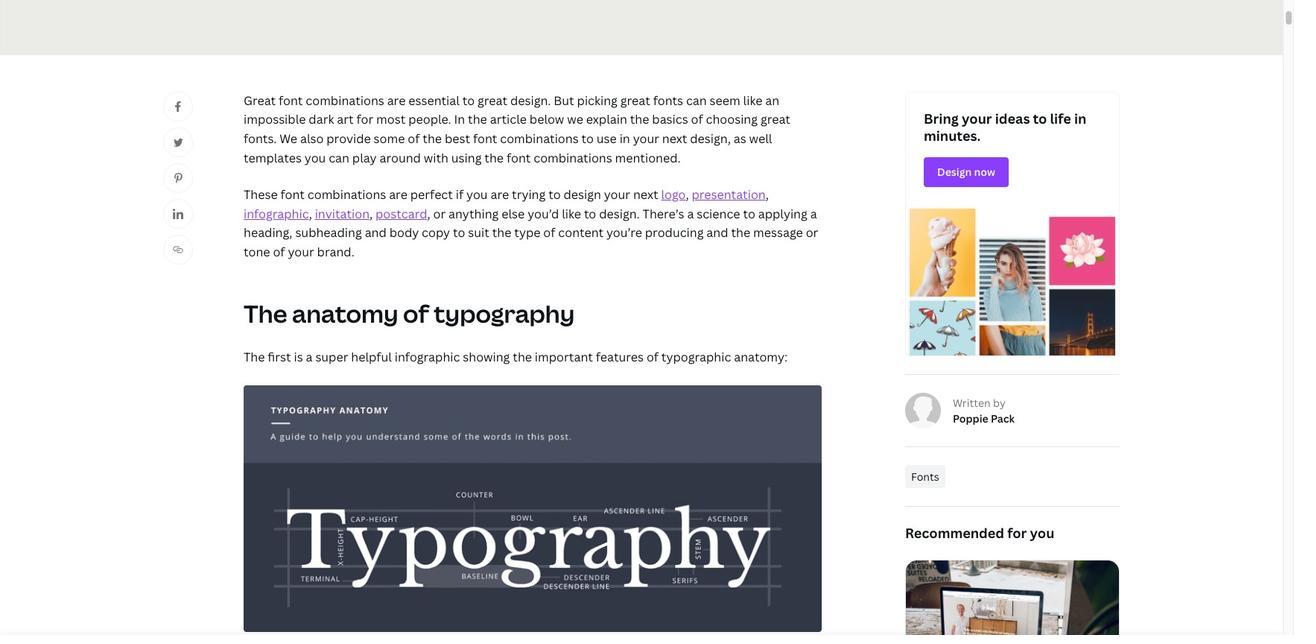 Task type: locate. For each thing, give the bounding box(es) containing it.
0 horizontal spatial design.
[[511, 92, 551, 109]]

0 vertical spatial infographic
[[244, 206, 309, 222]]

font up trying
[[507, 150, 531, 166]]

the right in
[[468, 111, 487, 128]]

infographic
[[244, 206, 309, 222], [395, 349, 460, 365]]

and left body
[[365, 225, 387, 241]]

next
[[663, 130, 688, 147], [634, 186, 659, 203]]

tone
[[244, 244, 270, 260]]

0 vertical spatial like
[[744, 92, 763, 109]]

and down the science
[[707, 225, 729, 241]]

0 horizontal spatial like
[[562, 206, 581, 222]]

of down heading,
[[273, 244, 285, 260]]

fonts
[[653, 92, 684, 109]]

combinations down below
[[500, 130, 579, 147]]

0 horizontal spatial can
[[329, 150, 350, 166]]

design. for below
[[511, 92, 551, 109]]

the left the first
[[244, 349, 265, 365]]

picking
[[577, 92, 618, 109]]

are inside great font combinations are essential to great design. but picking great fonts can seem like an impossible dark art for most people. in the article below we explain the basics of choosing great fonts. we also provide some of the best font combinations to use in your next design, as well templates you can play around with using the font combinations mentioned.
[[387, 92, 406, 109]]

the right 'showing'
[[513, 349, 532, 365]]

a
[[688, 206, 694, 222], [811, 206, 817, 222], [306, 349, 313, 365]]

1 horizontal spatial can
[[686, 92, 707, 109]]

for right recommended
[[1008, 524, 1027, 542]]

or up copy
[[433, 206, 446, 222]]

important
[[535, 349, 593, 365]]

0 horizontal spatial for
[[357, 111, 374, 128]]

design. inside , or anything else you'd like to design. there's a science to applying a heading, subheading and body copy to suit the type of content you're producing and the message or tone of your brand.
[[599, 206, 640, 222]]

first
[[268, 349, 291, 365]]

like left an at top right
[[744, 92, 763, 109]]

1 horizontal spatial like
[[744, 92, 763, 109]]

you right if
[[467, 186, 488, 203]]

logo
[[661, 186, 686, 203]]

your down subheading
[[288, 244, 314, 260]]

seem
[[710, 92, 741, 109]]

1 vertical spatial like
[[562, 206, 581, 222]]

are
[[387, 92, 406, 109], [389, 186, 408, 203], [491, 186, 509, 203]]

or right message
[[806, 225, 819, 241]]

the for the first is a super helpful infographic showing the important features of typographic anatomy:
[[244, 349, 265, 365]]

1 vertical spatial or
[[806, 225, 819, 241]]

1 horizontal spatial a
[[688, 206, 694, 222]]

suit
[[468, 225, 490, 241]]

0 vertical spatial design.
[[511, 92, 551, 109]]

dark
[[309, 111, 334, 128]]

the anatomy of typography
[[244, 297, 575, 329]]

1 horizontal spatial next
[[663, 130, 688, 147]]

0 vertical spatial next
[[663, 130, 688, 147]]

to inside these font combinations are perfect if you are trying to design your next logo , presentation , infographic , invitation , postcard
[[549, 186, 561, 203]]

you up le buzz 568591 unsplash image
[[1031, 524, 1055, 542]]

font up impossible
[[279, 92, 303, 109]]

1 vertical spatial infographic
[[395, 349, 460, 365]]

next inside great font combinations are essential to great design. but picking great fonts can seem like an impossible dark art for most people. in the article below we explain the basics of choosing great fonts. we also provide some of the best font combinations to use in your next design, as well templates you can play around with using the font combinations mentioned.
[[663, 130, 688, 147]]

great left "fonts" at top right
[[621, 92, 651, 109]]

combinations up invitation
[[308, 186, 386, 203]]

the up the first
[[244, 297, 287, 329]]

are up most
[[387, 92, 406, 109]]

0 horizontal spatial in
[[620, 130, 630, 147]]

0 horizontal spatial or
[[433, 206, 446, 222]]

the
[[468, 111, 487, 128], [630, 111, 650, 128], [423, 130, 442, 147], [485, 150, 504, 166], [492, 225, 512, 241], [732, 225, 751, 241], [513, 349, 532, 365]]

0 horizontal spatial you
[[305, 150, 326, 166]]

great
[[478, 92, 508, 109], [621, 92, 651, 109], [761, 111, 791, 128]]

1 horizontal spatial for
[[1008, 524, 1027, 542]]

0 vertical spatial for
[[357, 111, 374, 128]]

1 horizontal spatial you
[[467, 186, 488, 203]]

to up the you'd
[[549, 186, 561, 203]]

1 and from the left
[[365, 225, 387, 241]]

your left ideas
[[962, 109, 993, 127]]

design. up below
[[511, 92, 551, 109]]

in
[[1075, 109, 1087, 127], [620, 130, 630, 147]]

in inside bring your ideas to life in minutes.
[[1075, 109, 1087, 127]]

next up "there's"
[[634, 186, 659, 203]]

1 horizontal spatial and
[[707, 225, 729, 241]]

canva's ultimate guide to font pairing image
[[0, 0, 1284, 55]]

can right "fonts" at top right
[[686, 92, 707, 109]]

applying
[[759, 206, 808, 222]]

infographic up heading,
[[244, 206, 309, 222]]

2 the from the top
[[244, 349, 265, 365]]

of up around
[[408, 130, 420, 147]]

most
[[376, 111, 406, 128]]

content
[[559, 225, 604, 241]]

design. inside great font combinations are essential to great design. but picking great fonts can seem like an impossible dark art for most people. in the article below we explain the basics of choosing great fonts. we also provide some of the best font combinations to use in your next design, as well templates you can play around with using the font combinations mentioned.
[[511, 92, 551, 109]]

your inside great font combinations are essential to great design. but picking great fonts can seem like an impossible dark art for most people. in the article below we explain the basics of choosing great fonts. we also provide some of the best font combinations to use in your next design, as well templates you can play around with using the font combinations mentioned.
[[633, 130, 660, 147]]

bring your ideas to life in minutes.
[[924, 109, 1087, 145]]

1 vertical spatial next
[[634, 186, 659, 203]]

you down the also
[[305, 150, 326, 166]]

like inside great font combinations are essential to great design. but picking great fonts can seem like an impossible dark art for most people. in the article below we explain the basics of choosing great fonts. we also provide some of the best font combinations to use in your next design, as well templates you can play around with using the font combinations mentioned.
[[744, 92, 763, 109]]

a right the applying
[[811, 206, 817, 222]]

1 the from the top
[[244, 297, 287, 329]]

infographic inside these font combinations are perfect if you are trying to design your next logo , presentation , infographic , invitation , postcard
[[244, 206, 309, 222]]

design. up you're at the left top of the page
[[599, 206, 640, 222]]

invitation
[[315, 206, 370, 222]]

, down perfect
[[427, 206, 431, 222]]

1 horizontal spatial design.
[[599, 206, 640, 222]]

like up content
[[562, 206, 581, 222]]

combinations
[[306, 92, 384, 109], [500, 130, 579, 147], [534, 150, 612, 166], [308, 186, 386, 203]]

the right the using
[[485, 150, 504, 166]]

0 horizontal spatial infographic
[[244, 206, 309, 222]]

1 vertical spatial in
[[620, 130, 630, 147]]

to
[[463, 92, 475, 109], [1034, 109, 1048, 127], [582, 130, 594, 147], [549, 186, 561, 203], [584, 206, 597, 222], [743, 206, 756, 222], [453, 225, 465, 241]]

are up postcard link
[[389, 186, 408, 203]]

your inside , or anything else you'd like to design. there's a science to applying a heading, subheading and body copy to suit the type of content you're producing and the message or tone of your brand.
[[288, 244, 314, 260]]

great down an at top right
[[761, 111, 791, 128]]

1 vertical spatial the
[[244, 349, 265, 365]]

to left life
[[1034, 109, 1048, 127]]

art
[[337, 111, 354, 128]]

0 vertical spatial the
[[244, 297, 287, 329]]

super
[[316, 349, 348, 365]]

of down the you'd
[[544, 225, 556, 241]]

best
[[445, 130, 470, 147]]

in
[[454, 111, 465, 128]]

great up article at the top left of the page
[[478, 92, 508, 109]]

are for essential
[[387, 92, 406, 109]]

0 horizontal spatial and
[[365, 225, 387, 241]]

by
[[994, 396, 1006, 410]]

we
[[280, 130, 297, 147]]

to inside bring your ideas to life in minutes.
[[1034, 109, 1048, 127]]

1 vertical spatial design.
[[599, 206, 640, 222]]

infographic down the anatomy of typography
[[395, 349, 460, 365]]

1 vertical spatial can
[[329, 150, 350, 166]]

next down "basics"
[[663, 130, 688, 147]]

a right is
[[306, 349, 313, 365]]

can
[[686, 92, 707, 109], [329, 150, 350, 166]]

fonts.
[[244, 130, 277, 147]]

,
[[686, 186, 689, 203], [766, 186, 769, 203], [309, 206, 312, 222], [370, 206, 373, 222], [427, 206, 431, 222]]

0 horizontal spatial next
[[634, 186, 659, 203]]

1 vertical spatial you
[[467, 186, 488, 203]]

fonts link
[[906, 465, 946, 488]]

font
[[279, 92, 303, 109], [473, 130, 497, 147], [507, 150, 531, 166], [281, 186, 305, 203]]

0 vertical spatial can
[[686, 92, 707, 109]]

copy
[[422, 225, 450, 241]]

font up infographic link
[[281, 186, 305, 203]]

for
[[357, 111, 374, 128], [1008, 524, 1027, 542]]

0 vertical spatial you
[[305, 150, 326, 166]]

features
[[596, 349, 644, 365]]

we
[[567, 111, 584, 128]]

of
[[691, 111, 703, 128], [408, 130, 420, 147], [544, 225, 556, 241], [273, 244, 285, 260], [403, 297, 429, 329], [647, 349, 659, 365]]

in right life
[[1075, 109, 1087, 127]]

in right "use"
[[620, 130, 630, 147]]

written by poppie pack
[[953, 396, 1015, 425]]

0 vertical spatial in
[[1075, 109, 1087, 127]]

the
[[244, 297, 287, 329], [244, 349, 265, 365]]

to down presentation
[[743, 206, 756, 222]]

1 horizontal spatial in
[[1075, 109, 1087, 127]]

pack
[[991, 411, 1015, 425]]

basics
[[652, 111, 689, 128]]

1 horizontal spatial great
[[621, 92, 651, 109]]

1 vertical spatial for
[[1008, 524, 1027, 542]]

can down provide
[[329, 150, 350, 166]]

a up the producing on the top of page
[[688, 206, 694, 222]]

your right design
[[604, 186, 631, 203]]

you'd
[[528, 206, 559, 222]]

design. for you're
[[599, 206, 640, 222]]

and
[[365, 225, 387, 241], [707, 225, 729, 241]]

design,
[[690, 130, 731, 147]]

for right art
[[357, 111, 374, 128]]

2 horizontal spatial you
[[1031, 524, 1055, 542]]

1 horizontal spatial or
[[806, 225, 819, 241]]

ideas
[[996, 109, 1030, 127]]

your up 'mentioned.'
[[633, 130, 660, 147]]

your
[[962, 109, 993, 127], [633, 130, 660, 147], [604, 186, 631, 203], [288, 244, 314, 260]]



Task type: describe. For each thing, give the bounding box(es) containing it.
bring your ideas to life in minutes. link
[[906, 92, 1120, 356]]

also
[[300, 130, 324, 147]]

the down the science
[[732, 225, 751, 241]]

provide
[[327, 130, 371, 147]]

the for the anatomy of typography
[[244, 297, 287, 329]]

combinations up art
[[306, 92, 384, 109]]

but
[[554, 92, 575, 109]]

of up design,
[[691, 111, 703, 128]]

invitation link
[[315, 206, 370, 222]]

2 vertical spatial you
[[1031, 524, 1055, 542]]

the left "basics"
[[630, 111, 650, 128]]

bring
[[924, 109, 959, 127]]

recommended
[[906, 524, 1005, 542]]

subheading
[[295, 225, 362, 241]]

to up in
[[463, 92, 475, 109]]

, or anything else you'd like to design. there's a science to applying a heading, subheading and body copy to suit the type of content you're producing and the message or tone of your brand.
[[244, 206, 819, 260]]

perfect
[[411, 186, 453, 203]]

for inside great font combinations are essential to great design. but picking great fonts can seem like an impossible dark art for most people. in the article below we explain the basics of choosing great fonts. we also provide some of the best font combinations to use in your next design, as well templates you can play around with using the font combinations mentioned.
[[357, 111, 374, 128]]

2 horizontal spatial great
[[761, 111, 791, 128]]

helpful
[[351, 349, 392, 365]]

there's
[[643, 206, 685, 222]]

if
[[456, 186, 464, 203]]

0 vertical spatial or
[[433, 206, 446, 222]]

some
[[374, 130, 405, 147]]

presentation
[[692, 186, 766, 203]]

to left "use"
[[582, 130, 594, 147]]

typographic
[[662, 349, 731, 365]]

to down design
[[584, 206, 597, 222]]

of right anatomy
[[403, 297, 429, 329]]

anything
[[449, 206, 499, 222]]

heading,
[[244, 225, 293, 241]]

recommended for you
[[906, 524, 1055, 542]]

poppie
[[953, 411, 989, 425]]

using
[[452, 150, 482, 166]]

type
[[515, 225, 541, 241]]

is
[[294, 349, 303, 365]]

brand.
[[317, 244, 355, 260]]

2 and from the left
[[707, 225, 729, 241]]

like inside , or anything else you'd like to design. there's a science to applying a heading, subheading and body copy to suit the type of content you're producing and the message or tone of your brand.
[[562, 206, 581, 222]]

typography
[[434, 297, 575, 329]]

fonts
[[912, 469, 940, 484]]

use
[[597, 130, 617, 147]]

to left the suit on the left
[[453, 225, 465, 241]]

below
[[530, 111, 565, 128]]

le buzz 568591 unsplash image
[[906, 561, 1120, 635]]

postcard link
[[376, 206, 427, 222]]

written
[[953, 396, 991, 410]]

infographic link
[[244, 206, 309, 222]]

0 horizontal spatial a
[[306, 349, 313, 365]]

, up subheading
[[309, 206, 312, 222]]

producing
[[645, 225, 704, 241]]

postcard
[[376, 206, 427, 222]]

2 horizontal spatial a
[[811, 206, 817, 222]]

your inside these font combinations are perfect if you are trying to design your next logo , presentation , infographic , invitation , postcard
[[604, 186, 631, 203]]

font up the using
[[473, 130, 497, 147]]

as
[[734, 130, 747, 147]]

these
[[244, 186, 278, 203]]

you inside these font combinations are perfect if you are trying to design your next logo , presentation , infographic , invitation , postcard
[[467, 186, 488, 203]]

, up the producing on the top of page
[[686, 186, 689, 203]]

message
[[754, 225, 803, 241]]

in inside great font combinations are essential to great design. but picking great fonts can seem like an impossible dark art for most people. in the article below we explain the basics of choosing great fonts. we also provide some of the best font combinations to use in your next design, as well templates you can play around with using the font combinations mentioned.
[[620, 130, 630, 147]]

minutes.
[[924, 127, 981, 145]]

an
[[766, 92, 780, 109]]

these font combinations are perfect if you are trying to design your next logo , presentation , infographic , invitation , postcard
[[244, 186, 769, 222]]

the down 'else'
[[492, 225, 512, 241]]

article
[[490, 111, 527, 128]]

you inside great font combinations are essential to great design. but picking great fonts can seem like an impossible dark art for most people. in the article below we explain the basics of choosing great fonts. we also provide some of the best font combinations to use in your next design, as well templates you can play around with using the font combinations mentioned.
[[305, 150, 326, 166]]

essential
[[409, 92, 460, 109]]

else
[[502, 206, 525, 222]]

impossible
[[244, 111, 306, 128]]

science
[[697, 206, 741, 222]]

well
[[750, 130, 773, 147]]

are for perfect
[[389, 186, 408, 203]]

design
[[564, 186, 601, 203]]

body
[[390, 225, 419, 241]]

the down people.
[[423, 130, 442, 147]]

play
[[352, 150, 377, 166]]

logo link
[[661, 186, 686, 203]]

mentioned.
[[615, 150, 681, 166]]

combinations up design
[[534, 150, 612, 166]]

next inside these font combinations are perfect if you are trying to design your next logo , presentation , infographic , invitation , postcard
[[634, 186, 659, 203]]

showing
[[463, 349, 510, 365]]

combinations inside these font combinations are perfect if you are trying to design your next logo , presentation , infographic , invitation , postcard
[[308, 186, 386, 203]]

choosing
[[706, 111, 758, 128]]

templates
[[244, 150, 302, 166]]

0 horizontal spatial great
[[478, 92, 508, 109]]

people.
[[409, 111, 451, 128]]

anatomy:
[[734, 349, 788, 365]]

1 horizontal spatial infographic
[[395, 349, 460, 365]]

great
[[244, 92, 276, 109]]

, left postcard
[[370, 206, 373, 222]]

life
[[1051, 109, 1072, 127]]

around
[[380, 150, 421, 166]]

presentation link
[[692, 186, 766, 203]]

are up 'else'
[[491, 186, 509, 203]]

, inside , or anything else you'd like to design. there's a science to applying a heading, subheading and body copy to suit the type of content you're producing and the message or tone of your brand.
[[427, 206, 431, 222]]

font inside these font combinations are perfect if you are trying to design your next logo , presentation , infographic , invitation , postcard
[[281, 186, 305, 203]]

your inside bring your ideas to life in minutes.
[[962, 109, 993, 127]]

the first is a super helpful infographic showing the important features of typographic anatomy:
[[244, 349, 788, 365]]

anatomy
[[292, 297, 398, 329]]

trying
[[512, 186, 546, 203]]

, up the applying
[[766, 186, 769, 203]]

you're
[[607, 225, 642, 241]]

of right the features
[[647, 349, 659, 365]]

with
[[424, 150, 449, 166]]

great font combinations are essential to great design. but picking great fonts can seem like an impossible dark art for most people. in the article below we explain the basics of choosing great fonts. we also provide some of the best font combinations to use in your next design, as well templates you can play around with using the font combinations mentioned.
[[244, 92, 791, 166]]

explain
[[586, 111, 628, 128]]



Task type: vqa. For each thing, say whether or not it's contained in the screenshot.
"Top level navigation" element
no



